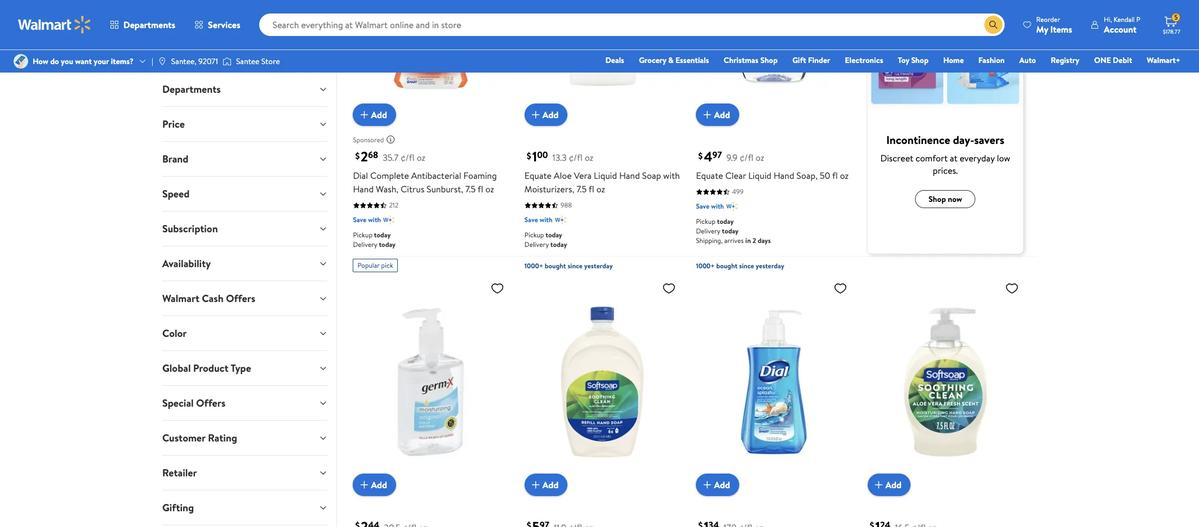 Task type: describe. For each thing, give the bounding box(es) containing it.
search icon image
[[989, 20, 998, 29]]

services
[[208, 19, 240, 31]]

walmart cash offers
[[162, 292, 255, 306]]

gifting button
[[153, 491, 337, 526]]

essentials
[[676, 55, 709, 66]]

hand inside $ 4 97 9.9 ¢/fl oz equate clear liquid hand soap, 50 fl oz
[[774, 170, 794, 182]]

with for 1
[[540, 216, 553, 225]]

¢/fl for 2
[[401, 152, 414, 164]]

departments button
[[153, 72, 337, 106]]

clear
[[725, 170, 746, 182]]

save with for 2
[[353, 216, 381, 225]]

christmas shop link
[[719, 54, 783, 66]]

everyday
[[960, 152, 995, 165]]

dial complete antibacterial foaming hand wash, citrus sunburst, 7.5 fl oz image
[[353, 0, 509, 117]]

hand for 2
[[353, 183, 374, 196]]

sponsored
[[353, 135, 384, 145]]

prices.
[[933, 165, 958, 177]]

walmart plus image for 1
[[555, 215, 566, 226]]

gift
[[792, 55, 806, 66]]

walmart image
[[18, 16, 91, 34]]

price button
[[153, 107, 337, 141]]

7.5 for 1
[[576, 183, 587, 196]]

departments tab
[[153, 72, 337, 106]]

add to favorites list, softsoap liquid hand soap refill, soothing clean, aloe vera fresh scent, 50 oz image
[[662, 282, 676, 296]]

registry link
[[1046, 54, 1085, 66]]

oz down foaming
[[485, 183, 494, 196]]

electronics
[[845, 55, 883, 66]]

fl for 2
[[478, 183, 483, 196]]

account
[[1104, 23, 1137, 35]]

oz right moisturizers,
[[596, 183, 605, 196]]

1000+ bought since yesterday for 'softsoap liquid hand soap refill, soothing clean, aloe vera fresh scent, 50 oz' image
[[524, 262, 613, 271]]

walmart cash offers button
[[153, 282, 337, 316]]

moisturizers,
[[524, 183, 574, 196]]

gifting
[[162, 501, 194, 516]]

special offers button
[[153, 387, 337, 421]]

since for 'softsoap liquid hand soap refill, soothing clean, aloe vera fresh scent, 50 oz' image
[[568, 262, 583, 271]]

germ-x original hand sanitizer with pump, bottle of hand sanitizer, 8 fl oz image
[[353, 277, 509, 488]]

special offers tab
[[153, 387, 337, 421]]

p
[[1136, 14, 1140, 24]]

reorder my items
[[1036, 14, 1072, 35]]

$178.77
[[1163, 28, 1180, 35]]

988
[[561, 201, 572, 210]]

walmart+
[[1147, 55, 1180, 66]]

hand for 1
[[619, 170, 640, 182]]

add to favorites list, dial liquid hand soap, ocean splash, 7.5 fl oz image
[[834, 282, 847, 296]]

$ 4 97 9.9 ¢/fl oz equate clear liquid hand soap, 50 fl oz
[[696, 147, 849, 182]]

dial liquid hand soap, ocean splash, 7.5 fl oz image
[[696, 277, 852, 488]]

incontinence day-savers discreet comfort at everyday low prices.
[[880, 133, 1010, 177]]

do
[[50, 56, 59, 67]]

oz up vera
[[585, 152, 593, 164]]

one
[[1094, 55, 1111, 66]]

35.7
[[383, 152, 399, 164]]

day-
[[953, 133, 974, 148]]

kendall
[[1114, 14, 1135, 24]]

save with for 4
[[696, 202, 724, 212]]

Walmart Site-Wide search field
[[259, 14, 1005, 36]]

speed button
[[153, 177, 337, 211]]

fl for 1
[[589, 183, 594, 196]]

availability button
[[153, 247, 337, 281]]

home
[[943, 55, 964, 66]]

global product type
[[162, 362, 251, 376]]

97
[[712, 149, 722, 162]]

you
[[61, 56, 73, 67]]

services button
[[185, 11, 250, 38]]

clear search field text image
[[971, 20, 980, 29]]

how do you want your items?
[[33, 56, 134, 67]]

santee
[[236, 56, 259, 67]]

customer rating
[[162, 432, 237, 446]]

$ for 4
[[698, 150, 703, 162]]

deals
[[605, 55, 624, 66]]

1
[[532, 147, 537, 166]]

type
[[231, 362, 251, 376]]

home link
[[938, 54, 969, 66]]

$ for 2
[[355, 150, 360, 162]]

add to cart image
[[872, 479, 886, 493]]

2 inside $ 2 68 35.7 ¢/fl oz dial complete antibacterial foaming hand wash, citrus sunburst, 7.5 fl oz
[[361, 147, 368, 166]]

customer rating tab
[[153, 421, 337, 456]]

departments inside departments dropdown button
[[162, 82, 221, 96]]

special offers
[[162, 397, 225, 411]]

yesterday for add to favorites list, dial liquid hand soap, ocean splash, 7.5 fl oz icon
[[756, 262, 784, 271]]

one debit link
[[1089, 54, 1137, 66]]

walmart plus image for 2
[[383, 215, 395, 226]]

since for dial liquid hand soap, ocean splash, 7.5 fl oz image
[[739, 262, 754, 271]]

shop for toy shop
[[911, 55, 929, 66]]

pickup today delivery today shipping, arrives in 2 days
[[696, 217, 771, 246]]

save with for 1
[[524, 216, 553, 225]]

items?
[[111, 56, 134, 67]]

price tab
[[153, 107, 337, 141]]

liquid inside the $ 1 00 13.3 ¢/fl oz equate aloe vera liquid hand soap with moisturizers, 7.5 fl oz
[[594, 170, 617, 182]]

special
[[162, 397, 194, 411]]

$ for 1
[[527, 150, 531, 162]]

brand tab
[[153, 142, 337, 176]]

vera
[[574, 170, 592, 182]]

pickup today delivery today for 2
[[353, 231, 396, 250]]

incontinence day-savers image
[[867, 0, 1023, 108]]

in
[[745, 236, 751, 246]]

my
[[1036, 23, 1048, 35]]

store
[[261, 56, 280, 67]]

electronics link
[[840, 54, 888, 66]]

global
[[162, 362, 191, 376]]

popular
[[357, 261, 380, 271]]

christmas shop
[[724, 55, 778, 66]]

yesterday for add to favorites list, softsoap liquid hand soap refill, soothing clean, aloe vera fresh scent, 50 oz icon
[[584, 262, 613, 271]]

retailer
[[162, 467, 197, 481]]

&
[[668, 55, 674, 66]]

68
[[368, 149, 378, 162]]

5
[[1174, 13, 1178, 22]]

oz right 50
[[840, 170, 849, 182]]

hi, kendall p account
[[1104, 14, 1140, 35]]

walmart+ link
[[1142, 54, 1186, 66]]

departments inside departments popup button
[[123, 19, 175, 31]]

sunburst,
[[427, 183, 463, 196]]

delivery for 1
[[524, 240, 549, 250]]

save for 2
[[353, 216, 366, 225]]

cash
[[202, 292, 224, 306]]

popular pick
[[357, 261, 393, 271]]

global product type button
[[153, 352, 337, 386]]

availability tab
[[153, 247, 337, 281]]



Task type: vqa. For each thing, say whether or not it's contained in the screenshot.
notifications
no



Task type: locate. For each thing, give the bounding box(es) containing it.
1 yesterday from the left
[[584, 262, 613, 271]]

1 horizontal spatial 2
[[752, 236, 756, 246]]

1 horizontal spatial fl
[[589, 183, 594, 196]]

hand left soap,
[[774, 170, 794, 182]]

save for 4
[[696, 202, 710, 212]]

7.5 down vera
[[576, 183, 587, 196]]

hi,
[[1104, 14, 1112, 24]]

want
[[75, 56, 92, 67]]

add to favorites list, germ-x original hand sanitizer with pump, bottle of hand sanitizer, 8 fl oz image
[[491, 282, 504, 296]]

1000+ bought since yesterday
[[524, 262, 613, 271], [696, 262, 784, 271]]

1 horizontal spatial walmart plus image
[[555, 215, 566, 226]]

fashion
[[979, 55, 1005, 66]]

1 1000+ from the left
[[524, 262, 543, 271]]

2 horizontal spatial save
[[696, 202, 710, 212]]

1 horizontal spatial ¢/fl
[[569, 152, 583, 164]]

pickup for 2
[[353, 231, 372, 240]]

walmart plus image down 212
[[383, 215, 395, 226]]

add to favorites list, softsoap soothing clean liquid hand soap, aloe vera scented liquid hand soap, 7.5 oz image
[[1005, 282, 1019, 296]]

0 horizontal spatial ¢/fl
[[401, 152, 414, 164]]

fl down vera
[[589, 183, 594, 196]]

hand
[[619, 170, 640, 182], [774, 170, 794, 182], [353, 183, 374, 196]]

soap,
[[796, 170, 818, 182]]

4
[[704, 147, 712, 166]]

bought for dial liquid hand soap, ocean splash, 7.5 fl oz image
[[716, 262, 738, 271]]

1 horizontal spatial  image
[[223, 56, 232, 67]]

1 horizontal spatial equate
[[696, 170, 723, 182]]

hand inside the $ 1 00 13.3 ¢/fl oz equate aloe vera liquid hand soap with moisturizers, 7.5 fl oz
[[619, 170, 640, 182]]

arrives
[[724, 236, 744, 246]]

1 pickup today delivery today from the left
[[353, 231, 396, 250]]

color
[[162, 327, 187, 341]]

0 horizontal spatial pickup
[[353, 231, 372, 240]]

1 horizontal spatial shop
[[911, 55, 929, 66]]

0 horizontal spatial delivery
[[353, 240, 377, 250]]

2 horizontal spatial delivery
[[696, 227, 720, 236]]

2 horizontal spatial pickup
[[696, 217, 715, 227]]

offers right special
[[196, 397, 225, 411]]

0 horizontal spatial 1000+
[[524, 262, 543, 271]]

registry
[[1051, 55, 1079, 66]]

save for 1
[[524, 216, 538, 225]]

¢/fl
[[401, 152, 414, 164], [569, 152, 583, 164], [740, 152, 753, 164]]

1 horizontal spatial delivery
[[524, 240, 549, 250]]

1 7.5 from the left
[[465, 183, 476, 196]]

equate aloe vera liquid hand soap with moisturizers, 7.5 fl oz image
[[524, 0, 680, 117]]

0 horizontal spatial since
[[568, 262, 583, 271]]

shop right christmas
[[760, 55, 778, 66]]

$ left the '4'
[[698, 150, 703, 162]]

$ inside $ 2 68 35.7 ¢/fl oz dial complete antibacterial foaming hand wash, citrus sunburst, 7.5 fl oz
[[355, 150, 360, 162]]

7.5 inside $ 2 68 35.7 ¢/fl oz dial complete antibacterial foaming hand wash, citrus sunburst, 7.5 fl oz
[[465, 183, 476, 196]]

1 vertical spatial 2
[[752, 236, 756, 246]]

global product type tab
[[153, 352, 337, 386]]

$ left 1
[[527, 150, 531, 162]]

shop
[[760, 55, 778, 66], [911, 55, 929, 66]]

1 1000+ bought since yesterday from the left
[[524, 262, 613, 271]]

fashion link
[[973, 54, 1010, 66]]

oz up antibacterial
[[417, 152, 425, 164]]

fl
[[832, 170, 838, 182], [478, 183, 483, 196], [589, 183, 594, 196]]

$ inside $ 4 97 9.9 ¢/fl oz equate clear liquid hand soap, 50 fl oz
[[698, 150, 703, 162]]

pickup inside pickup today delivery today shipping, arrives in 2 days
[[696, 217, 715, 227]]

with left walmart plus image
[[711, 202, 724, 212]]

save with left walmart plus image
[[696, 202, 724, 212]]

liquid inside $ 4 97 9.9 ¢/fl oz equate clear liquid hand soap, 50 fl oz
[[748, 170, 771, 182]]

1 horizontal spatial 1000+ bought since yesterday
[[696, 262, 784, 271]]

¢/fl right 9.9
[[740, 152, 753, 164]]

save down dial
[[353, 216, 366, 225]]

2 horizontal spatial hand
[[774, 170, 794, 182]]

¢/fl right 13.3
[[569, 152, 583, 164]]

3 ¢/fl from the left
[[740, 152, 753, 164]]

212
[[389, 201, 398, 210]]

¢/fl right 35.7
[[401, 152, 414, 164]]

2 1000+ bought since yesterday from the left
[[696, 262, 784, 271]]

equate clear liquid hand soap, 50 fl oz image
[[696, 0, 852, 117]]

hand inside $ 2 68 35.7 ¢/fl oz dial complete antibacterial foaming hand wash, citrus sunburst, 7.5 fl oz
[[353, 183, 374, 196]]

offers right cash
[[226, 292, 255, 306]]

pickup today delivery today
[[353, 231, 396, 250], [524, 231, 567, 250]]

equate for 4
[[696, 170, 723, 182]]

fl right 50
[[832, 170, 838, 182]]

2 walmart plus image from the left
[[555, 215, 566, 226]]

2 ¢/fl from the left
[[569, 152, 583, 164]]

departments down 'santee, 92071' on the top
[[162, 82, 221, 96]]

complete
[[370, 170, 409, 182]]

save down moisturizers,
[[524, 216, 538, 225]]

customer
[[162, 432, 205, 446]]

ad disclaimer and feedback for ingridsponsoredproducts image
[[386, 135, 395, 145]]

add button
[[353, 104, 396, 126], [524, 104, 568, 126], [696, 104, 739, 126], [353, 474, 396, 497], [524, 474, 568, 497], [696, 474, 739, 497], [867, 474, 911, 497]]

gift finder link
[[787, 54, 835, 66]]

2 shop from the left
[[911, 55, 929, 66]]

grocery
[[639, 55, 666, 66]]

liquid right clear
[[748, 170, 771, 182]]

2 horizontal spatial $
[[698, 150, 703, 162]]

2 down sponsored
[[361, 147, 368, 166]]

softsoap liquid hand soap refill, soothing clean, aloe vera fresh scent, 50 oz image
[[524, 277, 680, 488]]

foaming
[[463, 170, 497, 182]]

speed
[[162, 187, 190, 201]]

Search search field
[[259, 14, 1005, 36]]

savers
[[974, 133, 1004, 148]]

|
[[152, 56, 153, 67]]

since
[[568, 262, 583, 271], [739, 262, 754, 271]]

1 $ from the left
[[355, 150, 360, 162]]

retailer tab
[[153, 456, 337, 491]]

wash,
[[376, 183, 398, 196]]

1 horizontal spatial yesterday
[[756, 262, 784, 271]]

equate inside $ 4 97 9.9 ¢/fl oz equate clear liquid hand soap, 50 fl oz
[[696, 170, 723, 182]]

7.5 down foaming
[[465, 183, 476, 196]]

 image for santee store
[[223, 56, 232, 67]]

0 horizontal spatial 7.5
[[465, 183, 476, 196]]

2 inside pickup today delivery today shipping, arrives in 2 days
[[752, 236, 756, 246]]

pickup today delivery today down 988
[[524, 231, 567, 250]]

fl down foaming
[[478, 183, 483, 196]]

toy shop
[[898, 55, 929, 66]]

availability
[[162, 257, 211, 271]]

grocery & essentials link
[[634, 54, 714, 66]]

$ 2 68 35.7 ¢/fl oz dial complete antibacterial foaming hand wash, citrus sunburst, 7.5 fl oz
[[353, 147, 497, 196]]

7.5 for 2
[[465, 183, 476, 196]]

7.5
[[465, 183, 476, 196], [576, 183, 587, 196]]

equate down the '4'
[[696, 170, 723, 182]]

0 vertical spatial offers
[[226, 292, 255, 306]]

92071
[[198, 56, 218, 67]]

2 equate from the left
[[696, 170, 723, 182]]

fl inside $ 2 68 35.7 ¢/fl oz dial complete antibacterial foaming hand wash, citrus sunburst, 7.5 fl oz
[[478, 183, 483, 196]]

bought for 'softsoap liquid hand soap refill, soothing clean, aloe vera fresh scent, 50 oz' image
[[545, 262, 566, 271]]

¢/fl for 4
[[740, 152, 753, 164]]

0 horizontal spatial 1000+ bought since yesterday
[[524, 262, 613, 271]]

color button
[[153, 317, 337, 351]]

liquid right vera
[[594, 170, 617, 182]]

¢/fl inside $ 2 68 35.7 ¢/fl oz dial complete antibacterial foaming hand wash, citrus sunburst, 7.5 fl oz
[[401, 152, 414, 164]]

brand
[[162, 152, 188, 166]]

citrus
[[401, 183, 424, 196]]

liquid
[[594, 170, 617, 182], [748, 170, 771, 182]]

oz right 9.9
[[756, 152, 764, 164]]

at
[[950, 152, 958, 165]]

departments
[[123, 19, 175, 31], [162, 82, 221, 96]]

pickup down moisturizers,
[[524, 231, 544, 240]]

1000+ bought since yesterday for dial liquid hand soap, ocean splash, 7.5 fl oz image
[[696, 262, 784, 271]]

 image
[[223, 56, 232, 67], [158, 57, 167, 66]]

1 liquid from the left
[[594, 170, 617, 182]]

13.3
[[552, 152, 567, 164]]

0 horizontal spatial save
[[353, 216, 366, 225]]

1 horizontal spatial since
[[739, 262, 754, 271]]

finder
[[808, 55, 830, 66]]

color tab
[[153, 317, 337, 351]]

days
[[758, 236, 771, 246]]

2 yesterday from the left
[[756, 262, 784, 271]]

2 bought from the left
[[716, 262, 738, 271]]

1 vertical spatial offers
[[196, 397, 225, 411]]

pickup up popular
[[353, 231, 372, 240]]

comfort
[[916, 152, 948, 165]]

customer rating button
[[153, 421, 337, 456]]

hand left soap
[[619, 170, 640, 182]]

offers inside tab
[[196, 397, 225, 411]]

 image
[[14, 54, 28, 69]]

0 horizontal spatial hand
[[353, 183, 374, 196]]

¢/fl inside the $ 1 00 13.3 ¢/fl oz equate aloe vera liquid hand soap with moisturizers, 7.5 fl oz
[[569, 152, 583, 164]]

 image for santee, 92071
[[158, 57, 167, 66]]

 image right |
[[158, 57, 167, 66]]

delivery inside pickup today delivery today shipping, arrives in 2 days
[[696, 227, 720, 236]]

pickup today delivery today up the popular pick
[[353, 231, 396, 250]]

1 horizontal spatial $
[[527, 150, 531, 162]]

2 7.5 from the left
[[576, 183, 587, 196]]

with inside the $ 1 00 13.3 ¢/fl oz equate aloe vera liquid hand soap with moisturizers, 7.5 fl oz
[[663, 170, 680, 182]]

walmart plus image
[[383, 215, 395, 226], [555, 215, 566, 226]]

walmart
[[162, 292, 199, 306]]

2 right in
[[752, 236, 756, 246]]

speed tab
[[153, 177, 337, 211]]

1 horizontal spatial liquid
[[748, 170, 771, 182]]

2 since from the left
[[739, 262, 754, 271]]

offers inside tab
[[226, 292, 255, 306]]

save with down wash,
[[353, 216, 381, 225]]

save with down moisturizers,
[[524, 216, 553, 225]]

grocery & essentials
[[639, 55, 709, 66]]

pickup up shipping,
[[696, 217, 715, 227]]

shipping,
[[696, 236, 723, 246]]

2 horizontal spatial save with
[[696, 202, 724, 212]]

0 horizontal spatial equate
[[524, 170, 552, 182]]

$ inside the $ 1 00 13.3 ¢/fl oz equate aloe vera liquid hand soap with moisturizers, 7.5 fl oz
[[527, 150, 531, 162]]

with for 2
[[368, 216, 381, 225]]

2 liquid from the left
[[748, 170, 771, 182]]

equate up moisturizers,
[[524, 170, 552, 182]]

1 horizontal spatial pickup
[[524, 231, 544, 240]]

1 horizontal spatial bought
[[716, 262, 738, 271]]

how
[[33, 56, 48, 67]]

3 $ from the left
[[698, 150, 703, 162]]

walmart plus image down 988
[[555, 215, 566, 226]]

0 horizontal spatial  image
[[158, 57, 167, 66]]

equate
[[524, 170, 552, 182], [696, 170, 723, 182]]

equate for 1
[[524, 170, 552, 182]]

subscription tab
[[153, 212, 337, 246]]

shop for christmas shop
[[760, 55, 778, 66]]

1 horizontal spatial save with
[[524, 216, 553, 225]]

departments up |
[[123, 19, 175, 31]]

¢/fl inside $ 4 97 9.9 ¢/fl oz equate clear liquid hand soap, 50 fl oz
[[740, 152, 753, 164]]

walmart cash offers tab
[[153, 282, 337, 316]]

0 horizontal spatial shop
[[760, 55, 778, 66]]

auto
[[1019, 55, 1036, 66]]

product
[[193, 362, 228, 376]]

2 1000+ from the left
[[696, 262, 715, 271]]

reorder
[[1036, 14, 1060, 24]]

santee, 92071
[[171, 56, 218, 67]]

¢/fl for 1
[[569, 152, 583, 164]]

save left walmart plus image
[[696, 202, 710, 212]]

 image right 92071
[[223, 56, 232, 67]]

with down wash,
[[368, 216, 381, 225]]

retailer button
[[153, 456, 337, 491]]

price
[[162, 117, 185, 131]]

with for 4
[[711, 202, 724, 212]]

pickup today delivery today for 1
[[524, 231, 567, 250]]

2 horizontal spatial ¢/fl
[[740, 152, 753, 164]]

1 vertical spatial departments
[[162, 82, 221, 96]]

1 since from the left
[[568, 262, 583, 271]]

7.5 inside the $ 1 00 13.3 ¢/fl oz equate aloe vera liquid hand soap with moisturizers, 7.5 fl oz
[[576, 183, 587, 196]]

departments button
[[100, 11, 185, 38]]

delivery
[[696, 227, 720, 236], [353, 240, 377, 250], [524, 240, 549, 250]]

with down moisturizers,
[[540, 216, 553, 225]]

pickup
[[696, 217, 715, 227], [353, 231, 372, 240], [524, 231, 544, 240]]

pick
[[381, 261, 393, 271]]

1 bought from the left
[[545, 262, 566, 271]]

pickup for 1
[[524, 231, 544, 240]]

oz
[[417, 152, 425, 164], [585, 152, 593, 164], [756, 152, 764, 164], [840, 170, 849, 182], [485, 183, 494, 196], [596, 183, 605, 196]]

shop right 'toy'
[[911, 55, 929, 66]]

2 horizontal spatial fl
[[832, 170, 838, 182]]

delivery for 2
[[353, 240, 377, 250]]

gifting tab
[[153, 491, 337, 526]]

walmart plus image
[[726, 201, 738, 213]]

$ 1 00 13.3 ¢/fl oz equate aloe vera liquid hand soap with moisturizers, 7.5 fl oz
[[524, 147, 680, 196]]

5 $178.77
[[1163, 13, 1180, 35]]

1 shop from the left
[[760, 55, 778, 66]]

1 horizontal spatial save
[[524, 216, 538, 225]]

1 horizontal spatial pickup today delivery today
[[524, 231, 567, 250]]

1 walmart plus image from the left
[[383, 215, 395, 226]]

softsoap soothing clean liquid hand soap, aloe vera scented liquid hand soap, 7.5 oz image
[[867, 277, 1023, 488]]

soap
[[642, 170, 661, 182]]

0 horizontal spatial bought
[[545, 262, 566, 271]]

add to cart image
[[357, 108, 371, 122], [529, 108, 542, 122], [700, 108, 714, 122], [357, 479, 371, 493], [529, 479, 542, 493], [700, 479, 714, 493]]

0 horizontal spatial liquid
[[594, 170, 617, 182]]

subscription button
[[153, 212, 337, 246]]

$ left the 68 at the left of page
[[355, 150, 360, 162]]

0 vertical spatial departments
[[123, 19, 175, 31]]

toy shop link
[[893, 54, 934, 66]]

2 $ from the left
[[527, 150, 531, 162]]

one debit
[[1094, 55, 1132, 66]]

50
[[820, 170, 830, 182]]

0 horizontal spatial pickup today delivery today
[[353, 231, 396, 250]]

christmas
[[724, 55, 758, 66]]

1 horizontal spatial hand
[[619, 170, 640, 182]]

0 horizontal spatial save with
[[353, 216, 381, 225]]

fl inside the $ 1 00 13.3 ¢/fl oz equate aloe vera liquid hand soap with moisturizers, 7.5 fl oz
[[589, 183, 594, 196]]

toy
[[898, 55, 909, 66]]

save with
[[696, 202, 724, 212], [353, 216, 381, 225], [524, 216, 553, 225]]

0 horizontal spatial yesterday
[[584, 262, 613, 271]]

auto link
[[1014, 54, 1041, 66]]

with right soap
[[663, 170, 680, 182]]

1 horizontal spatial 1000+
[[696, 262, 715, 271]]

0 horizontal spatial 2
[[361, 147, 368, 166]]

equate inside the $ 1 00 13.3 ¢/fl oz equate aloe vera liquid hand soap with moisturizers, 7.5 fl oz
[[524, 170, 552, 182]]

1 equate from the left
[[524, 170, 552, 182]]

1 ¢/fl from the left
[[401, 152, 414, 164]]

fl inside $ 4 97 9.9 ¢/fl oz equate clear liquid hand soap, 50 fl oz
[[832, 170, 838, 182]]

2 pickup today delivery today from the left
[[524, 231, 567, 250]]

0 vertical spatial 2
[[361, 147, 368, 166]]

hand down dial
[[353, 183, 374, 196]]

0 horizontal spatial $
[[355, 150, 360, 162]]

0 horizontal spatial walmart plus image
[[383, 215, 395, 226]]

1000+ for dial liquid hand soap, ocean splash, 7.5 fl oz image
[[696, 262, 715, 271]]

with
[[663, 170, 680, 182], [711, 202, 724, 212], [368, 216, 381, 225], [540, 216, 553, 225]]

1000+ for 'softsoap liquid hand soap refill, soothing clean, aloe vera fresh scent, 50 oz' image
[[524, 262, 543, 271]]

low
[[997, 152, 1010, 165]]

1 horizontal spatial 7.5
[[576, 183, 587, 196]]

0 horizontal spatial fl
[[478, 183, 483, 196]]



